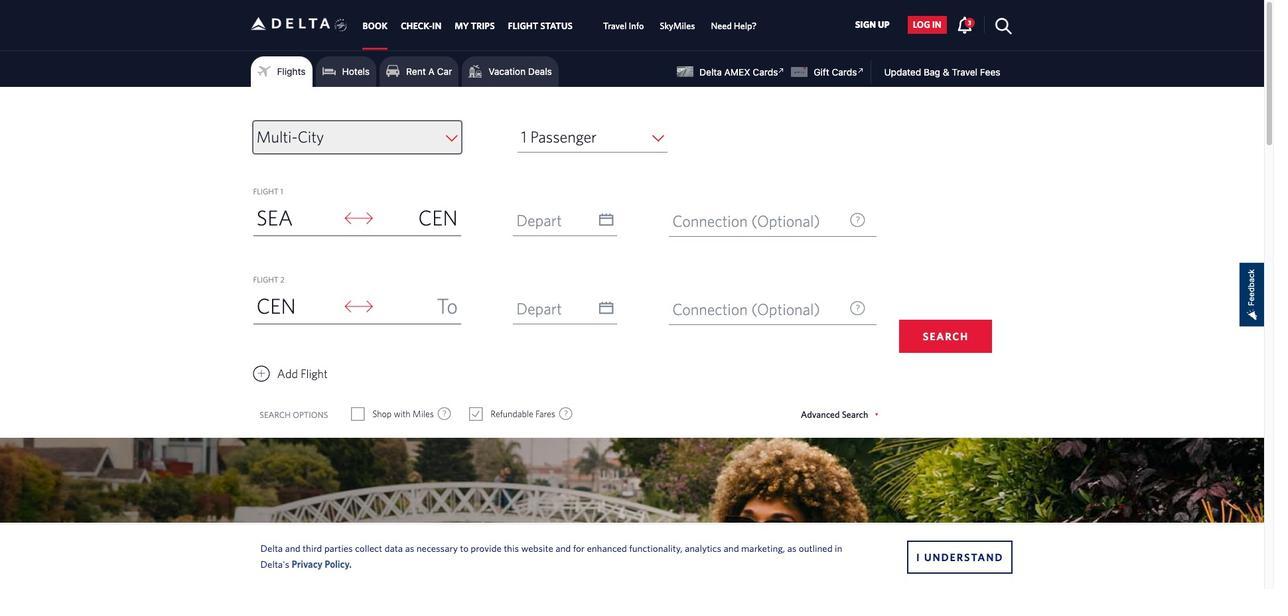 Task type: vqa. For each thing, say whether or not it's contained in the screenshot.
plane image to the bottom
no



Task type: describe. For each thing, give the bounding box(es) containing it.
i understand
[[917, 551, 1004, 563]]

rent a car
[[406, 66, 452, 77]]

info
[[629, 21, 644, 31]]

delta amex cards
[[700, 66, 778, 78]]

outlined
[[799, 543, 833, 554]]

third
[[303, 543, 322, 554]]

sea link
[[253, 201, 340, 235]]

search button
[[900, 320, 993, 353]]

sign up
[[855, 19, 890, 30]]

depart for cen
[[516, 211, 562, 230]]

skymiles
[[660, 21, 695, 31]]

data
[[385, 543, 403, 554]]

3 and from the left
[[724, 543, 739, 554]]

1 cards from the left
[[753, 66, 778, 78]]

my trips
[[455, 21, 495, 31]]

log in button
[[908, 16, 947, 34]]

2
[[280, 275, 285, 284]]

flight inside the add flight button
[[301, 367, 328, 381]]

tab list containing book
[[356, 0, 765, 50]]

add flight
[[277, 367, 328, 381]]

flight 2
[[253, 275, 285, 284]]

sign
[[855, 19, 876, 30]]

need
[[711, 21, 732, 31]]

multi-city
[[257, 127, 324, 146]]

1 horizontal spatial cen link
[[375, 201, 461, 235]]

log
[[913, 19, 930, 30]]

Refundable Fares checkbox
[[470, 408, 482, 421]]

gift cards link
[[791, 64, 867, 78]]

i understand button
[[907, 541, 1013, 574]]

1 vertical spatial cen link
[[253, 289, 340, 324]]

search for search options
[[260, 410, 291, 420]]

2 cards from the left
[[832, 66, 857, 78]]

flights link
[[257, 62, 306, 82]]

a
[[428, 66, 435, 77]]

vacation deals link
[[469, 62, 552, 82]]

travel inside travel info link
[[603, 21, 627, 31]]

to link
[[375, 289, 461, 324]]

parties
[[324, 543, 353, 554]]

this link opens another site in a new window that may not follow the same accessibility policies as delta air lines. image
[[854, 64, 867, 77]]

none text field inside the book tab panel
[[513, 205, 617, 236]]

updated bag & travel fees link
[[871, 66, 1001, 78]]

gift cards
[[814, 66, 857, 78]]

delta's
[[261, 559, 289, 570]]

delta for delta amex cards
[[700, 66, 722, 78]]

1 passenger
[[521, 127, 597, 146]]

for
[[573, 543, 585, 554]]

bag
[[924, 66, 941, 78]]

3 link
[[957, 16, 975, 33]]

flight
[[508, 21, 538, 31]]

vacation
[[489, 66, 526, 77]]

help?
[[734, 21, 757, 31]]

gift
[[814, 66, 829, 78]]

updated bag & travel fees
[[884, 66, 1001, 78]]

skyteam image
[[334, 5, 347, 46]]

trips
[[471, 21, 495, 31]]

connection (optional) link for to
[[669, 294, 877, 325]]

with
[[394, 409, 411, 419]]

need help?
[[711, 21, 757, 31]]

in
[[432, 21, 442, 31]]

in inside delta and third parties collect data as necessary to provide this website and for enhanced functionality, analytics and marketing, as outlined in delta's
[[835, 543, 843, 554]]

city
[[298, 127, 324, 146]]

understand
[[924, 551, 1004, 563]]

connection for to
[[672, 300, 748, 319]]

check-
[[401, 21, 432, 31]]

flight status link
[[508, 14, 573, 38]]

my
[[455, 21, 469, 31]]

fares
[[536, 409, 555, 419]]

(optional) for to
[[751, 300, 820, 319]]

delta amex cards link
[[677, 64, 788, 78]]

policy.
[[325, 559, 352, 570]]

amex
[[725, 66, 750, 78]]

delta for delta and third parties collect data as necessary to provide this website and for enhanced functionality, analytics and marketing, as outlined in delta's
[[261, 543, 283, 554]]

options
[[293, 410, 328, 420]]

delta air lines image
[[251, 3, 330, 44]]

connection (optional) link for cen
[[669, 206, 877, 237]]

Multi-City field
[[253, 121, 461, 153]]

1 Passenger field
[[518, 121, 668, 153]]

my trips link
[[455, 14, 495, 38]]

flight 1
[[253, 187, 283, 196]]

status
[[540, 21, 573, 31]]

rent
[[406, 66, 426, 77]]

to
[[460, 543, 469, 554]]

advanced search link
[[801, 410, 878, 420]]

1 and from the left
[[285, 543, 300, 554]]

delta and third parties collect data as necessary to provide this website and for enhanced functionality, analytics and marketing, as outlined in delta's
[[261, 543, 843, 570]]

shop with miles
[[372, 409, 434, 419]]

book tab panel
[[0, 87, 1264, 438]]

website
[[521, 543, 553, 554]]



Task type: locate. For each thing, give the bounding box(es) containing it.
2 horizontal spatial and
[[724, 543, 739, 554]]

flight left 2
[[253, 275, 279, 284]]

this link opens another site in a new window that may not follow the same accessibility policies as delta air lines. image
[[775, 64, 788, 77]]

sign up link
[[850, 16, 895, 34]]

in
[[932, 19, 942, 30], [835, 543, 843, 554]]

0 horizontal spatial cen
[[257, 293, 296, 318]]

enhanced
[[587, 543, 627, 554]]

1 vertical spatial in
[[835, 543, 843, 554]]

multi-
[[257, 127, 298, 146]]

to
[[437, 293, 458, 318]]

1 connection (optional) link from the top
[[669, 206, 877, 237]]

and left the third on the left of page
[[285, 543, 300, 554]]

add flight button
[[253, 364, 328, 384]]

1 vertical spatial connection (optional)
[[672, 300, 820, 319]]

2 depart from the top
[[516, 299, 562, 318]]

travel left info
[[603, 21, 627, 31]]

none text field inside the book tab panel
[[513, 293, 617, 325]]

depart for to
[[516, 299, 562, 318]]

0 horizontal spatial delta
[[261, 543, 283, 554]]

1 horizontal spatial travel
[[952, 66, 978, 78]]

up
[[878, 19, 890, 30]]

0 vertical spatial connection (optional)
[[672, 212, 820, 230]]

privacy policy.
[[292, 559, 352, 570]]

delta
[[700, 66, 722, 78], [261, 543, 283, 554]]

flight for cen
[[253, 275, 279, 284]]

deals
[[528, 66, 552, 77]]

delta up delta's
[[261, 543, 283, 554]]

1 horizontal spatial search
[[923, 331, 969, 342]]

1 vertical spatial flight
[[253, 275, 279, 284]]

refundable fares
[[491, 409, 555, 419]]

functionality,
[[629, 543, 683, 554]]

connection (optional) for cen
[[672, 212, 820, 230]]

flight
[[253, 187, 279, 196], [253, 275, 279, 284], [301, 367, 328, 381]]

1 (optional) from the top
[[751, 212, 820, 230]]

0 horizontal spatial cards
[[753, 66, 778, 78]]

necessary
[[417, 543, 458, 554]]

0 vertical spatial depart
[[516, 211, 562, 230]]

1 vertical spatial 1
[[280, 187, 283, 196]]

need help? link
[[711, 14, 757, 38]]

car
[[437, 66, 452, 77]]

in right outlined
[[835, 543, 843, 554]]

1 horizontal spatial in
[[932, 19, 942, 30]]

refundable
[[491, 409, 533, 419]]

flight up sea
[[253, 187, 279, 196]]

depart
[[516, 211, 562, 230], [516, 299, 562, 318]]

log in
[[913, 19, 942, 30]]

0 vertical spatial travel
[[603, 21, 627, 31]]

connection
[[672, 212, 748, 230], [672, 300, 748, 319]]

as right the data on the left of page
[[405, 543, 414, 554]]

None text field
[[513, 293, 617, 325]]

vacation deals
[[489, 66, 552, 77]]

1 up sea
[[280, 187, 283, 196]]

check-in
[[401, 21, 442, 31]]

0 vertical spatial cen
[[418, 205, 458, 230]]

1
[[521, 127, 527, 146], [280, 187, 283, 196]]

1 vertical spatial depart
[[516, 299, 562, 318]]

1 connection from the top
[[672, 212, 748, 230]]

1 horizontal spatial 1
[[521, 127, 527, 146]]

2 (optional) from the top
[[751, 300, 820, 319]]

flight for sea
[[253, 187, 279, 196]]

travel right the &
[[952, 66, 978, 78]]

1 horizontal spatial and
[[556, 543, 571, 554]]

1 horizontal spatial as
[[788, 543, 797, 554]]

search options
[[260, 410, 328, 420]]

search
[[842, 410, 869, 420]]

1 depart from the top
[[516, 211, 562, 230]]

0 vertical spatial connection (optional) link
[[669, 206, 877, 237]]

1 vertical spatial connection
[[672, 300, 748, 319]]

cards right 'amex'
[[753, 66, 778, 78]]

i
[[917, 551, 921, 563]]

2 connection (optional) link from the top
[[669, 294, 877, 325]]

hotels link
[[322, 62, 370, 82]]

shop
[[372, 409, 392, 419]]

passenger
[[531, 127, 597, 146]]

depart button
[[513, 205, 617, 236]]

sea
[[257, 205, 293, 230]]

cards right gift
[[832, 66, 857, 78]]

travel info link
[[603, 14, 644, 38]]

0 horizontal spatial as
[[405, 543, 414, 554]]

provide
[[471, 543, 502, 554]]

skymiles link
[[660, 14, 695, 38]]

(optional) for cen
[[751, 212, 820, 230]]

0 horizontal spatial and
[[285, 543, 300, 554]]

flight status
[[508, 21, 573, 31]]

tab list
[[356, 0, 765, 50]]

depart button
[[513, 293, 617, 324]]

0 vertical spatial (optional)
[[751, 212, 820, 230]]

search inside button
[[923, 331, 969, 342]]

analytics
[[685, 543, 722, 554]]

0 vertical spatial delta
[[700, 66, 722, 78]]

connection for cen
[[672, 212, 748, 230]]

delta inside delta and third parties collect data as necessary to provide this website and for enhanced functionality, analytics and marketing, as outlined in delta's
[[261, 543, 283, 554]]

0 horizontal spatial search
[[260, 410, 291, 420]]

1 vertical spatial search
[[260, 410, 291, 420]]

hotels
[[342, 66, 370, 77]]

0 horizontal spatial in
[[835, 543, 843, 554]]

1 vertical spatial connection (optional) link
[[669, 294, 877, 325]]

this
[[504, 543, 519, 554]]

privacy policy. link
[[292, 559, 352, 570]]

advanced search
[[801, 410, 869, 420]]

1 vertical spatial (optional)
[[751, 300, 820, 319]]

flights
[[277, 66, 306, 77]]

privacy
[[292, 559, 323, 570]]

flight right the add on the left bottom of the page
[[301, 367, 328, 381]]

1 vertical spatial cen
[[257, 293, 296, 318]]

depart inside dropdown button
[[516, 299, 562, 318]]

Shop with Miles checkbox
[[352, 408, 364, 421]]

(optional)
[[751, 212, 820, 230], [751, 300, 820, 319]]

0 vertical spatial search
[[923, 331, 969, 342]]

2 vertical spatial flight
[[301, 367, 328, 381]]

add
[[277, 367, 298, 381]]

1 horizontal spatial delta
[[700, 66, 722, 78]]

&
[[943, 66, 950, 78]]

2 and from the left
[[556, 543, 571, 554]]

depart inside popup button
[[516, 211, 562, 230]]

1 horizontal spatial cards
[[832, 66, 857, 78]]

1 vertical spatial delta
[[261, 543, 283, 554]]

2 connection (optional) from the top
[[672, 300, 820, 319]]

cen for the bottom cen "link"
[[257, 293, 296, 318]]

0 vertical spatial flight
[[253, 187, 279, 196]]

0 vertical spatial connection
[[672, 212, 748, 230]]

0 vertical spatial in
[[932, 19, 942, 30]]

book
[[363, 21, 388, 31]]

1 horizontal spatial cen
[[418, 205, 458, 230]]

2 as from the left
[[788, 543, 797, 554]]

1 vertical spatial travel
[[952, 66, 978, 78]]

None text field
[[513, 205, 617, 236]]

and
[[285, 543, 300, 554], [556, 543, 571, 554], [724, 543, 739, 554]]

3
[[968, 18, 972, 26]]

check-in link
[[401, 14, 442, 38]]

1 connection (optional) from the top
[[672, 212, 820, 230]]

0 vertical spatial 1
[[521, 127, 527, 146]]

and right analytics
[[724, 543, 739, 554]]

delta left 'amex'
[[700, 66, 722, 78]]

0 horizontal spatial cen link
[[253, 289, 340, 324]]

0 horizontal spatial travel
[[603, 21, 627, 31]]

search
[[923, 331, 969, 342], [260, 410, 291, 420]]

1 inside field
[[521, 127, 527, 146]]

and left the for
[[556, 543, 571, 554]]

cen for cen "link" to the right
[[418, 205, 458, 230]]

2 connection from the top
[[672, 300, 748, 319]]

in right log in the right top of the page
[[932, 19, 942, 30]]

collect
[[355, 543, 382, 554]]

rent a car link
[[386, 62, 452, 82]]

miles
[[413, 409, 434, 419]]

connection (optional) for to
[[672, 300, 820, 319]]

1 left passenger
[[521, 127, 527, 146]]

fees
[[980, 66, 1001, 78]]

cen link
[[375, 201, 461, 235], [253, 289, 340, 324]]

as left outlined
[[788, 543, 797, 554]]

0 horizontal spatial 1
[[280, 187, 283, 196]]

travel
[[603, 21, 627, 31], [952, 66, 978, 78]]

as
[[405, 543, 414, 554], [788, 543, 797, 554]]

1 as from the left
[[405, 543, 414, 554]]

connection (optional)
[[672, 212, 820, 230], [672, 300, 820, 319]]

marketing,
[[741, 543, 785, 554]]

in inside button
[[932, 19, 942, 30]]

search for search
[[923, 331, 969, 342]]

cards
[[753, 66, 778, 78], [832, 66, 857, 78]]

connection (optional) link
[[669, 206, 877, 237], [669, 294, 877, 325]]

0 vertical spatial cen link
[[375, 201, 461, 235]]

book link
[[363, 14, 388, 38]]

advanced
[[801, 410, 840, 420]]



